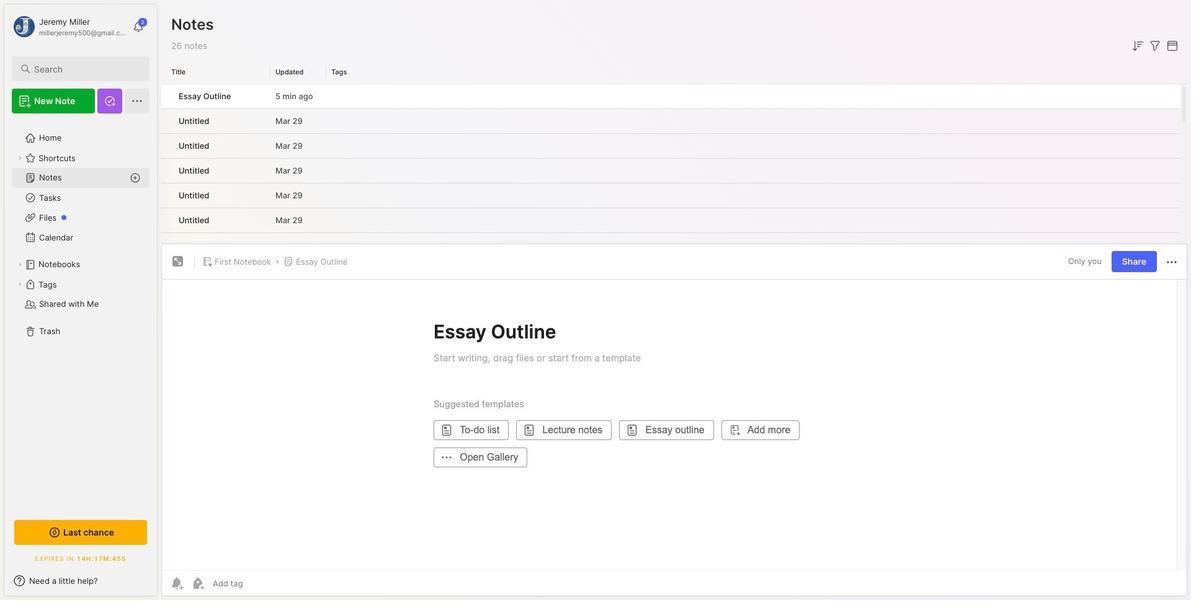 Task type: vqa. For each thing, say whether or not it's contained in the screenshot.
Add a reminder image
yes



Task type: describe. For each thing, give the bounding box(es) containing it.
none search field inside main element
[[34, 61, 138, 76]]

expand note image
[[171, 255, 186, 269]]

5 cell from the top
[[161, 184, 171, 208]]

View options field
[[1163, 38, 1181, 53]]

expand notebooks image
[[16, 261, 24, 269]]

6 cell from the top
[[161, 209, 171, 233]]

WHAT'S NEW field
[[4, 572, 157, 592]]

tree inside main element
[[4, 121, 157, 507]]



Task type: locate. For each thing, give the bounding box(es) containing it.
Add filters field
[[1148, 38, 1163, 53]]

add filters image
[[1148, 38, 1163, 53]]

Add tag field
[[212, 578, 305, 590]]

2 cell from the top
[[161, 109, 171, 133]]

3 cell from the top
[[161, 134, 171, 158]]

4 cell from the top
[[161, 159, 171, 183]]

main element
[[0, 0, 161, 601]]

note window element
[[161, 244, 1188, 600]]

Note Editor text field
[[162, 279, 1187, 571]]

Sort options field
[[1131, 38, 1146, 53]]

tree
[[4, 121, 157, 507]]

add a reminder image
[[169, 577, 184, 592]]

Search text field
[[34, 63, 138, 75]]

add tag image
[[191, 577, 205, 592]]

1 cell from the top
[[161, 84, 171, 109]]

cell
[[161, 84, 171, 109], [161, 109, 171, 133], [161, 134, 171, 158], [161, 159, 171, 183], [161, 184, 171, 208], [161, 209, 171, 233], [161, 233, 171, 258]]

7 cell from the top
[[161, 233, 171, 258]]

Account field
[[12, 14, 127, 39]]

None search field
[[34, 61, 138, 76]]

click to collapse image
[[157, 578, 166, 593]]

expand tags image
[[16, 281, 24, 289]]

row group
[[161, 84, 1181, 601]]



